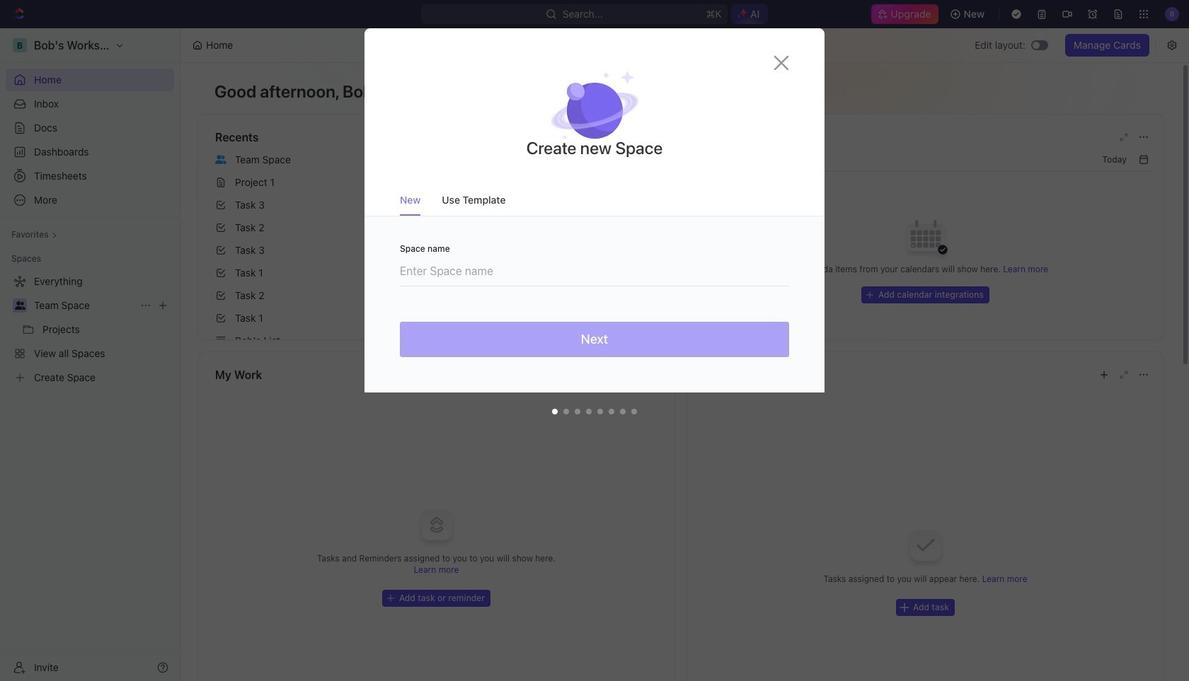 Task type: locate. For each thing, give the bounding box(es) containing it.
1 horizontal spatial user group image
[[215, 155, 227, 164]]

1 vertical spatial user group image
[[15, 302, 25, 310]]

0 horizontal spatial user group image
[[15, 302, 25, 310]]

user group image
[[215, 155, 227, 164], [15, 302, 25, 310]]

0 vertical spatial user group image
[[215, 155, 227, 164]]

dialog
[[365, 28, 825, 428]]

sidebar navigation
[[0, 28, 181, 682]]



Task type: describe. For each thing, give the bounding box(es) containing it.
Enter Space na﻿me text field
[[400, 254, 790, 286]]

user group image inside sidebar navigation
[[15, 302, 25, 310]]



Task type: vqa. For each thing, say whether or not it's contained in the screenshot.
topmost user group icon
yes



